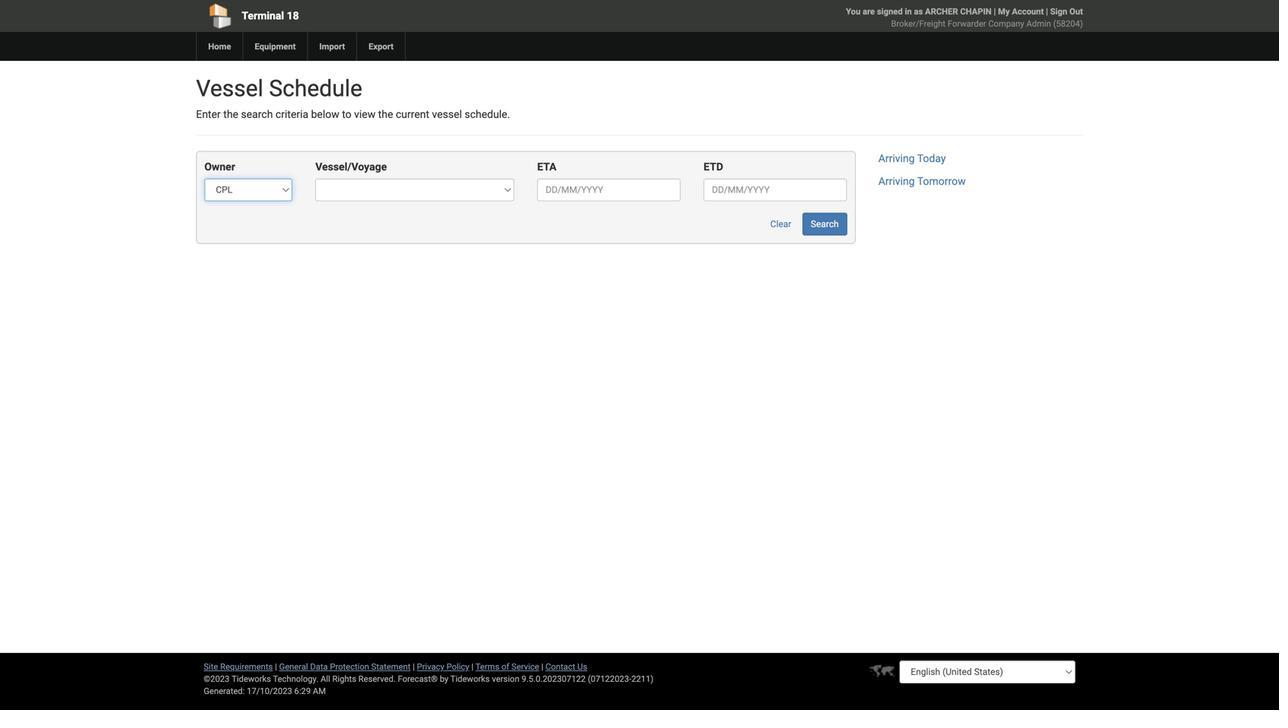 Task type: vqa. For each thing, say whether or not it's contained in the screenshot.
Appointments
no



Task type: locate. For each thing, give the bounding box(es) containing it.
you are signed in as archer chapin | my account | sign out broker/freight forwarder company admin (58204)
[[846, 6, 1083, 29]]

contact us link
[[546, 662, 588, 672]]

archer
[[925, 6, 958, 16]]

arriving down arriving today link
[[879, 175, 915, 188]]

the
[[223, 108, 238, 121], [378, 108, 393, 121]]

the right the enter
[[223, 108, 238, 121]]

|
[[994, 6, 996, 16], [1046, 6, 1048, 16], [275, 662, 277, 672], [413, 662, 415, 672], [472, 662, 474, 672], [542, 662, 544, 672]]

arriving up arriving tomorrow
[[879, 152, 915, 165]]

am
[[313, 687, 326, 697]]

to
[[342, 108, 352, 121]]

ETA text field
[[537, 179, 681, 201]]

below
[[311, 108, 339, 121]]

in
[[905, 6, 912, 16]]

import
[[319, 42, 345, 51]]

protection
[[330, 662, 369, 672]]

tideworks
[[451, 674, 490, 684]]

arriving tomorrow link
[[879, 175, 966, 188]]

policy
[[447, 662, 470, 672]]

are
[[863, 6, 875, 16]]

the right view
[[378, 108, 393, 121]]

| left general
[[275, 662, 277, 672]]

site requirements link
[[204, 662, 273, 672]]

| left my
[[994, 6, 996, 16]]

service
[[512, 662, 539, 672]]

arriving for arriving tomorrow
[[879, 175, 915, 188]]

| up tideworks
[[472, 662, 474, 672]]

18
[[287, 10, 299, 22]]

current
[[396, 108, 430, 121]]

site requirements | general data protection statement | privacy policy | terms of service | contact us ©2023 tideworks technology. all rights reserved. forecast® by tideworks version 9.5.0.202307122 (07122023-2211) generated: 17/10/2023 6:29 am
[[204, 662, 654, 697]]

requirements
[[220, 662, 273, 672]]

vessel schedule enter the search criteria below to view the current vessel schedule.
[[196, 75, 510, 121]]

owner
[[204, 161, 235, 173]]

arriving
[[879, 152, 915, 165], [879, 175, 915, 188]]

eta
[[537, 161, 557, 173]]

1 vertical spatial arriving
[[879, 175, 915, 188]]

17/10/2023
[[247, 687, 292, 697]]

equipment
[[255, 42, 296, 51]]

you
[[846, 6, 861, 16]]

| up 9.5.0.202307122
[[542, 662, 544, 672]]

0 horizontal spatial the
[[223, 108, 238, 121]]

1 arriving from the top
[[879, 152, 915, 165]]

export
[[369, 42, 394, 51]]

0 vertical spatial arriving
[[879, 152, 915, 165]]

chapin
[[961, 6, 992, 16]]

1 horizontal spatial the
[[378, 108, 393, 121]]

data
[[310, 662, 328, 672]]

us
[[578, 662, 588, 672]]

of
[[502, 662, 510, 672]]

home
[[208, 42, 231, 51]]

vessel
[[196, 75, 263, 102]]

arriving today
[[879, 152, 946, 165]]

| up forecast®
[[413, 662, 415, 672]]

privacy
[[417, 662, 445, 672]]

all
[[321, 674, 330, 684]]

my account link
[[998, 6, 1044, 16]]

general data protection statement link
[[279, 662, 411, 672]]

1 the from the left
[[223, 108, 238, 121]]

©2023 tideworks
[[204, 674, 271, 684]]

import link
[[307, 32, 357, 61]]

2 arriving from the top
[[879, 175, 915, 188]]



Task type: describe. For each thing, give the bounding box(es) containing it.
terms of service link
[[476, 662, 539, 672]]

(07122023-
[[588, 674, 632, 684]]

| left sign
[[1046, 6, 1048, 16]]

enter
[[196, 108, 221, 121]]

6:29
[[294, 687, 311, 697]]

export link
[[357, 32, 405, 61]]

arriving tomorrow
[[879, 175, 966, 188]]

signed
[[877, 6, 903, 16]]

clear
[[771, 219, 792, 230]]

account
[[1012, 6, 1044, 16]]

site
[[204, 662, 218, 672]]

2 the from the left
[[378, 108, 393, 121]]

generated:
[[204, 687, 245, 697]]

rights
[[332, 674, 356, 684]]

clear button
[[762, 213, 800, 236]]

terms
[[476, 662, 500, 672]]

sign
[[1051, 6, 1068, 16]]

privacy policy link
[[417, 662, 470, 672]]

schedule
[[269, 75, 362, 102]]

2211)
[[632, 674, 654, 684]]

schedule.
[[465, 108, 510, 121]]

sign out link
[[1051, 6, 1083, 16]]

version
[[492, 674, 520, 684]]

terminal
[[242, 10, 284, 22]]

home link
[[196, 32, 243, 61]]

vessel
[[432, 108, 462, 121]]

view
[[354, 108, 376, 121]]

(58204)
[[1054, 19, 1083, 29]]

equipment link
[[243, 32, 307, 61]]

tomorrow
[[918, 175, 966, 188]]

my
[[998, 6, 1010, 16]]

9.5.0.202307122
[[522, 674, 586, 684]]

general
[[279, 662, 308, 672]]

search
[[811, 219, 839, 230]]

reserved.
[[359, 674, 396, 684]]

terminal 18
[[242, 10, 299, 22]]

technology.
[[273, 674, 319, 684]]

forecast®
[[398, 674, 438, 684]]

company
[[989, 19, 1025, 29]]

search
[[241, 108, 273, 121]]

criteria
[[276, 108, 309, 121]]

broker/freight
[[892, 19, 946, 29]]

by
[[440, 674, 449, 684]]

search button
[[803, 213, 848, 236]]

terminal 18 link
[[196, 0, 553, 32]]

arriving for arriving today
[[879, 152, 915, 165]]

etd
[[704, 161, 724, 173]]

ETD text field
[[704, 179, 848, 201]]

vessel/voyage
[[315, 161, 387, 173]]

as
[[914, 6, 923, 16]]

statement
[[371, 662, 411, 672]]

admin
[[1027, 19, 1051, 29]]

out
[[1070, 6, 1083, 16]]

arriving today link
[[879, 152, 946, 165]]

today
[[918, 152, 946, 165]]

forwarder
[[948, 19, 987, 29]]

contact
[[546, 662, 576, 672]]



